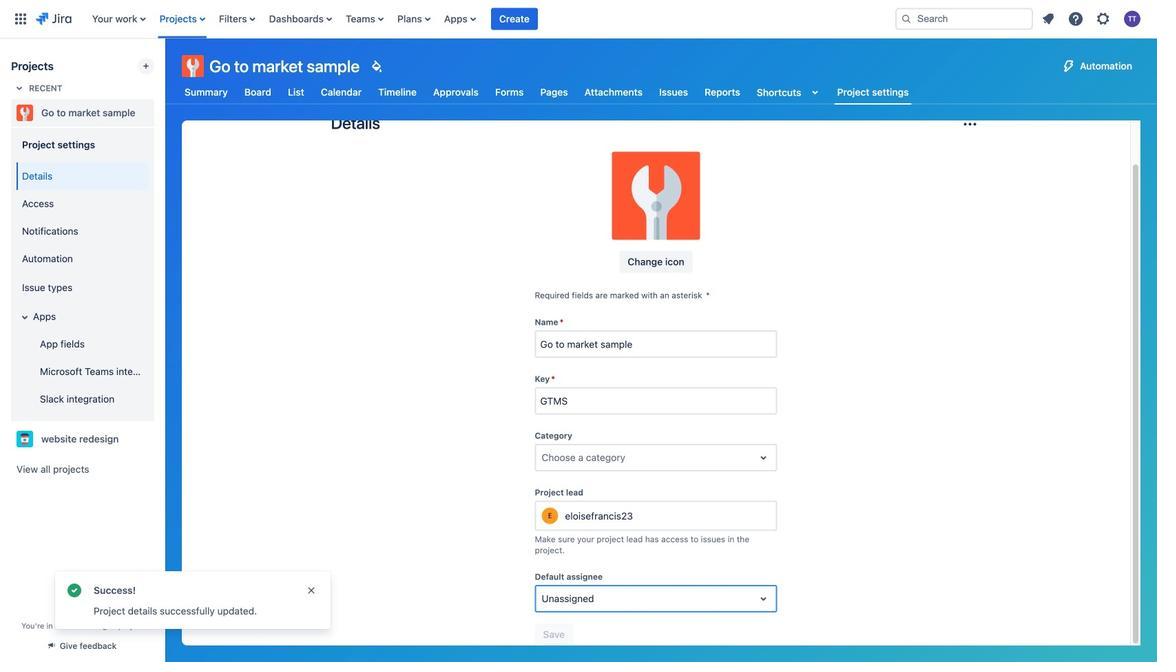 Task type: locate. For each thing, give the bounding box(es) containing it.
set project background image
[[368, 58, 385, 74]]

collapse recent projects image
[[11, 80, 28, 96]]

list
[[85, 0, 885, 38], [1036, 7, 1149, 31]]

group
[[14, 127, 149, 422], [14, 158, 149, 418]]

Search field
[[896, 8, 1034, 30]]

list item
[[491, 0, 538, 38]]

your profile and settings image
[[1125, 11, 1141, 27]]

open image
[[756, 450, 772, 467], [756, 591, 772, 608]]

1 group from the top
[[14, 127, 149, 422]]

project avatar image
[[612, 152, 700, 240]]

success image
[[66, 583, 83, 599]]

appswitcher icon image
[[12, 11, 29, 27]]

expand image
[[17, 309, 33, 326]]

tab list
[[174, 80, 920, 105]]

None search field
[[896, 8, 1034, 30]]

2 open image from the top
[[756, 591, 772, 608]]

notifications image
[[1040, 11, 1057, 27]]

automation image
[[1061, 58, 1078, 74]]

banner
[[0, 0, 1158, 39]]

search image
[[901, 13, 912, 24]]

more image
[[962, 116, 979, 133]]

jira image
[[36, 11, 71, 27], [36, 11, 71, 27]]

None field
[[536, 332, 776, 357], [536, 389, 776, 414], [536, 332, 776, 357], [536, 389, 776, 414]]

1 vertical spatial open image
[[756, 591, 772, 608]]

None text field
[[542, 451, 545, 465]]

0 vertical spatial open image
[[756, 450, 772, 467]]



Task type: vqa. For each thing, say whether or not it's contained in the screenshot.
OPEN ROLES DROPDOWN icon
no



Task type: describe. For each thing, give the bounding box(es) containing it.
add to starred image
[[150, 431, 167, 448]]

settings image
[[1096, 11, 1112, 27]]

2 group from the top
[[14, 158, 149, 418]]

dismiss image
[[306, 586, 317, 597]]

primary element
[[8, 0, 885, 38]]

create project image
[[141, 61, 152, 72]]

1 horizontal spatial list
[[1036, 7, 1149, 31]]

sidebar navigation image
[[150, 55, 181, 83]]

help image
[[1068, 11, 1085, 27]]

0 horizontal spatial list
[[85, 0, 885, 38]]

1 open image from the top
[[756, 450, 772, 467]]

add to starred image
[[150, 105, 167, 121]]



